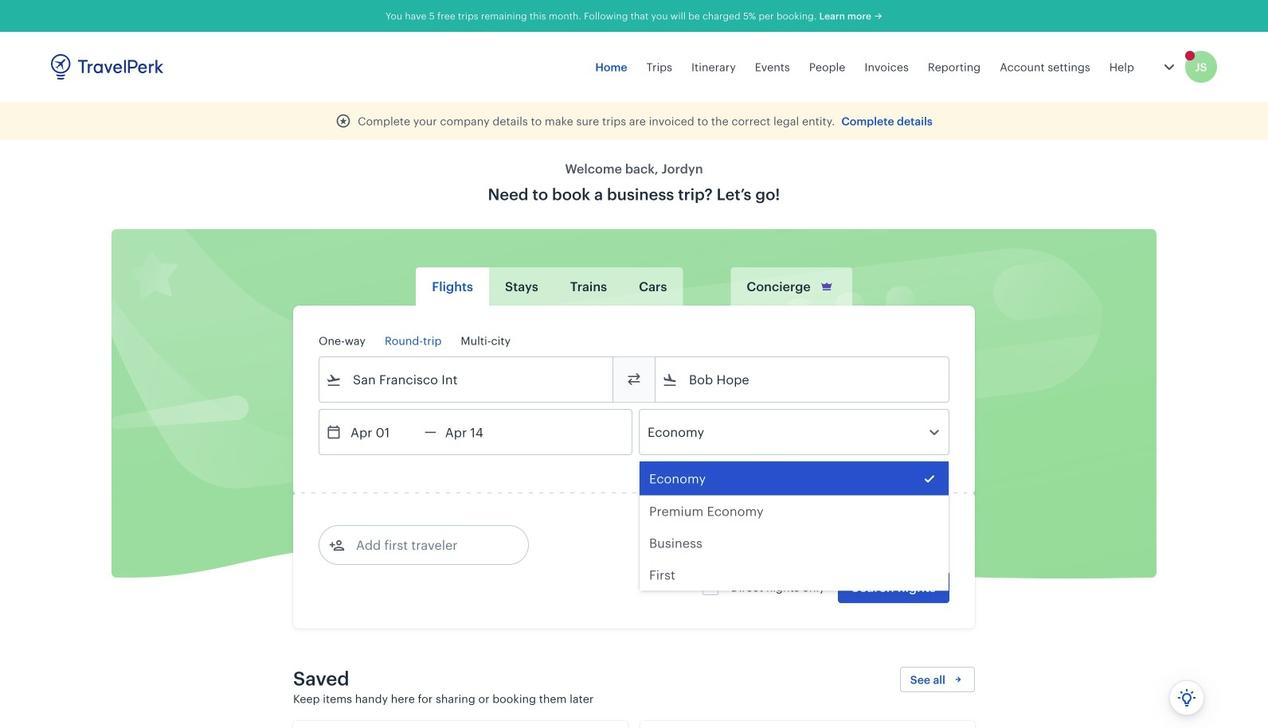 Task type: locate. For each thing, give the bounding box(es) containing it.
Return text field
[[436, 410, 519, 455]]

To search field
[[678, 367, 928, 393]]

From search field
[[342, 367, 592, 393]]

Depart text field
[[342, 410, 425, 455]]



Task type: describe. For each thing, give the bounding box(es) containing it.
Add first traveler search field
[[345, 533, 511, 558]]



Task type: vqa. For each thing, say whether or not it's contained in the screenshot.
Choose Wednesday, April 10, 2024 as your check-out date. It's available. icon
no



